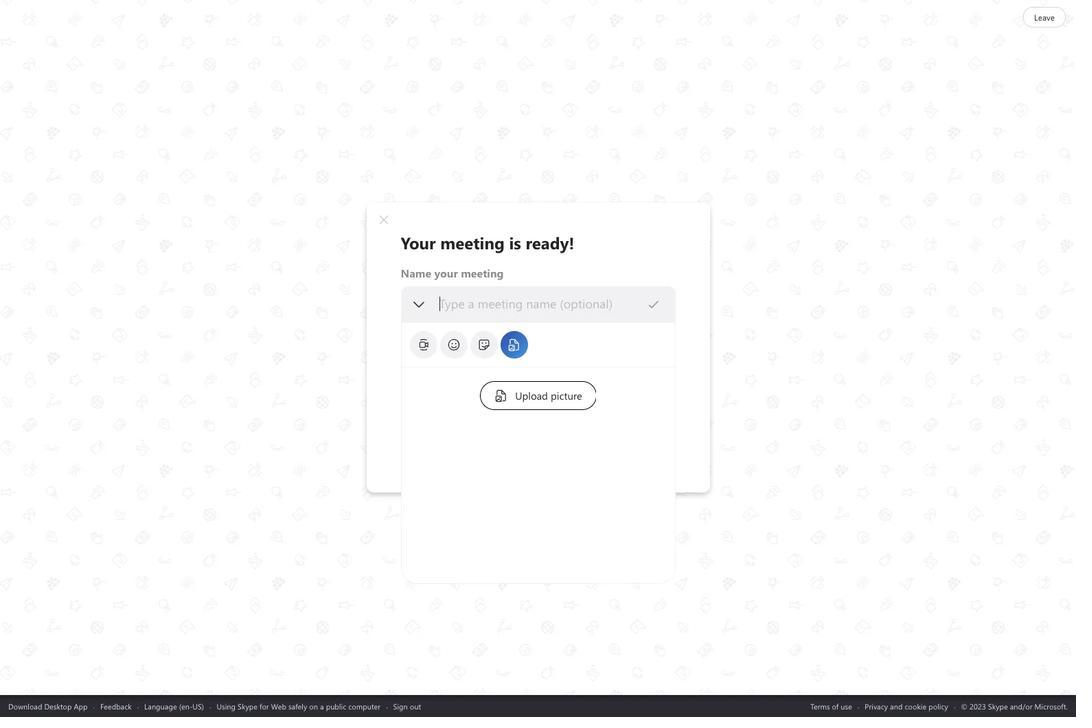 Task type: vqa. For each thing, say whether or not it's contained in the screenshot.
What'S
no



Task type: locate. For each thing, give the bounding box(es) containing it.
(en-
[[179, 701, 193, 711]]

privacy
[[865, 701, 888, 711]]

a
[[320, 701, 324, 711]]

Type a meeting name (optional) text field
[[439, 296, 647, 312]]

terms of use link
[[811, 701, 853, 711]]

app
[[74, 701, 88, 711]]

tab list
[[408, 330, 665, 360]]

using skype for web safely on a public computer
[[217, 701, 381, 711]]

language (en-us)
[[144, 701, 204, 711]]

policy
[[929, 701, 949, 711]]

public
[[326, 701, 346, 711]]

skype
[[238, 701, 258, 711]]

feedback link
[[100, 701, 132, 711]]

and
[[891, 701, 903, 711]]

sign out
[[393, 701, 421, 711]]

privacy and cookie policy link
[[865, 701, 949, 711]]

download desktop app link
[[8, 701, 88, 711]]

cookie
[[905, 701, 927, 711]]

terms
[[811, 701, 830, 711]]



Task type: describe. For each thing, give the bounding box(es) containing it.
computer
[[349, 701, 381, 711]]

on
[[309, 701, 318, 711]]

web
[[271, 701, 286, 711]]

safely
[[289, 701, 307, 711]]

download desktop app
[[8, 701, 88, 711]]

download
[[8, 701, 42, 711]]

for
[[260, 701, 269, 711]]

using skype for web safely on a public computer link
[[217, 701, 381, 711]]

us)
[[193, 701, 204, 711]]

privacy and cookie policy
[[865, 701, 949, 711]]

out
[[410, 701, 421, 711]]

use
[[841, 701, 853, 711]]

desktop
[[44, 701, 72, 711]]

sign
[[393, 701, 408, 711]]

using
[[217, 701, 236, 711]]

language
[[144, 701, 177, 711]]

terms of use
[[811, 701, 853, 711]]

sign out link
[[393, 701, 421, 711]]

of
[[832, 701, 839, 711]]

feedback
[[100, 701, 132, 711]]

language (en-us) link
[[144, 701, 204, 711]]



